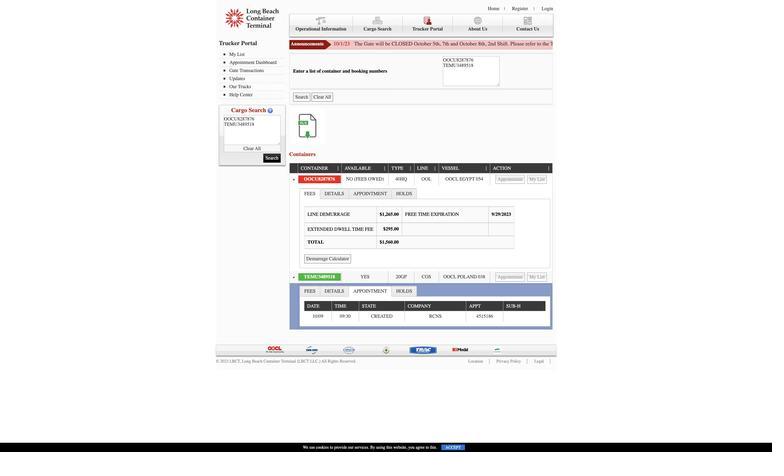 Task type: locate. For each thing, give the bounding box(es) containing it.
vessel link
[[442, 164, 462, 173]]

3 edit column settings image from the left
[[433, 166, 438, 171]]

0 horizontal spatial and
[[343, 69, 350, 74]]

and
[[451, 40, 458, 47], [343, 69, 350, 74]]

updates
[[230, 76, 245, 81]]

0 horizontal spatial us
[[482, 26, 488, 32]]

0 vertical spatial portal
[[430, 26, 443, 32]]

register link
[[512, 6, 528, 11]]

0 vertical spatial search
[[378, 26, 392, 32]]

no (fees owed)
[[346, 177, 384, 182]]

2 details tab from the top
[[320, 286, 349, 297]]

gate
[[364, 40, 374, 47], [565, 40, 575, 47], [230, 68, 239, 73]]

details up time link
[[325, 289, 344, 294]]

tree grid
[[290, 164, 553, 330]]

to right refer
[[537, 40, 542, 47]]

row containing container
[[290, 164, 553, 174]]

us right contact
[[534, 26, 540, 32]]

oocl inside "cell"
[[446, 177, 459, 182]]

0 horizontal spatial time
[[335, 304, 347, 309]]

dwell
[[335, 227, 351, 232]]

2 horizontal spatial gate
[[565, 40, 575, 47]]

5 edit column settings image from the left
[[547, 166, 552, 171]]

the left truck
[[543, 40, 550, 47]]

0 vertical spatial menu bar
[[289, 14, 554, 37]]

8th,
[[479, 40, 487, 47]]

2 vertical spatial time
[[335, 304, 347, 309]]

0 horizontal spatial line
[[308, 212, 319, 218]]

0 vertical spatial all
[[255, 146, 261, 151]]

cargo search down center
[[231, 107, 266, 114]]

1 fees tab from the top
[[300, 189, 320, 199]]

gate right truck
[[565, 40, 575, 47]]

us
[[482, 26, 488, 32], [534, 26, 540, 32]]

edit column settings image for container
[[336, 166, 341, 171]]

1 vertical spatial details
[[325, 289, 344, 294]]

1 us from the left
[[482, 26, 488, 32]]

us right 'about'
[[482, 26, 488, 32]]

fees down the oocu8287876 cell in the top of the page
[[305, 191, 316, 197]]

row down line link
[[290, 174, 553, 186]]

type link
[[392, 164, 406, 173]]

2 fees tab from the top
[[300, 286, 320, 297]]

1 horizontal spatial |
[[534, 6, 535, 11]]

line up extended
[[308, 212, 319, 218]]

1 horizontal spatial menu bar
[[289, 14, 554, 37]]

1 horizontal spatial the
[[670, 40, 676, 47]]

grid
[[304, 302, 546, 322]]

2 appointment tab from the top
[[349, 286, 392, 297]]

line for line
[[417, 166, 428, 171]]

cell down action link
[[490, 174, 553, 186]]

1 vertical spatial all
[[322, 359, 327, 364]]

4 edit column settings image from the left
[[484, 166, 489, 171]]

oocl left poland
[[444, 275, 457, 280]]

cargo up will
[[364, 26, 377, 32]]

edit column settings image inside line "column header"
[[433, 166, 438, 171]]

appointment tab
[[349, 189, 392, 199], [349, 286, 392, 297]]

time right the free
[[418, 212, 430, 218]]

1 vertical spatial fees tab
[[300, 286, 320, 297]]

appointment tab for second details tab from the bottom of the page
[[349, 189, 392, 199]]

hours
[[576, 40, 589, 47]]

october left 8th,
[[460, 40, 477, 47]]

2 | from the left
[[534, 6, 535, 11]]

all right clear
[[255, 146, 261, 151]]

our
[[230, 84, 237, 90]]

no (fees owed) cell
[[342, 174, 388, 186]]

edit column settings image
[[336, 166, 341, 171], [409, 166, 413, 171], [433, 166, 438, 171], [484, 166, 489, 171], [547, 166, 552, 171]]

2 horizontal spatial time
[[418, 212, 430, 218]]

company
[[408, 304, 432, 309]]

2 holds tab from the top
[[392, 286, 417, 297]]

privacy policy link
[[497, 359, 521, 364]]

fees tab for 1st details tab from the bottom
[[300, 286, 320, 297]]

company link
[[408, 302, 434, 311]]

trucker portal
[[413, 26, 443, 32], [219, 40, 257, 47]]

oocl poland 038
[[444, 275, 486, 280]]

0 vertical spatial fees tab
[[300, 189, 320, 199]]

cell
[[490, 174, 553, 186], [490, 271, 553, 283], [503, 312, 546, 322]]

1 holds tab from the top
[[392, 189, 417, 199]]

available column header
[[342, 164, 388, 174]]

appointment
[[230, 60, 255, 65]]

2 fees from the top
[[305, 289, 316, 294]]

gate
[[636, 40, 645, 47]]

details tab down the oocu8287876 cell in the top of the page
[[320, 189, 349, 199]]

cell for oocl poland 038
[[490, 271, 553, 283]]

1 vertical spatial appointment
[[354, 289, 387, 294]]

row up rcns
[[304, 302, 546, 312]]

10/09
[[313, 314, 324, 319]]

appointment tab down no (fees owed) cell at top
[[349, 189, 392, 199]]

all right llc.) on the left
[[322, 359, 327, 364]]

oocl inside cell
[[444, 275, 457, 280]]

cargo search up will
[[364, 26, 392, 32]]

use
[[310, 446, 315, 451]]

my list appointment dashboard gate transactions updates our trucks help center
[[230, 52, 277, 98]]

2 october from the left
[[460, 40, 477, 47]]

0 vertical spatial trucker portal
[[413, 26, 443, 32]]

container column header
[[298, 164, 342, 174]]

transactions
[[240, 68, 264, 73]]

web
[[591, 40, 600, 47]]

row up ool
[[290, 164, 553, 174]]

1 horizontal spatial for
[[662, 40, 668, 47]]

to
[[537, 40, 542, 47], [330, 446, 333, 451], [426, 446, 429, 451]]

portal up my list link
[[241, 40, 257, 47]]

1 edit column settings image from the left
[[336, 166, 341, 171]]

line column header
[[414, 164, 439, 174]]

action
[[493, 166, 511, 171]]

containers
[[289, 151, 316, 158]]

dashboard
[[256, 60, 277, 65]]

state link
[[362, 302, 379, 311]]

cargo search inside "link"
[[364, 26, 392, 32]]

(lbct
[[297, 359, 309, 364]]

4515186
[[477, 314, 493, 319]]

fee
[[365, 227, 374, 232]]

oocl for oocl egypt 054
[[446, 177, 459, 182]]

trucker portal up 5th,
[[413, 26, 443, 32]]

1 october from the left
[[414, 40, 432, 47]]

container
[[301, 166, 328, 171]]

rcns cell
[[405, 312, 466, 322]]

our trucks link
[[224, 84, 285, 90]]

cell down h
[[503, 312, 546, 322]]

0 vertical spatial line
[[417, 166, 428, 171]]

2 edit column settings image from the left
[[409, 166, 413, 171]]

edit column settings image for type
[[409, 166, 413, 171]]

0 horizontal spatial trucker portal
[[219, 40, 257, 47]]

1 vertical spatial cargo search
[[231, 107, 266, 114]]

search down 'help center' link
[[249, 107, 266, 114]]

oocl egypt 054
[[446, 177, 484, 182]]

0 horizontal spatial to
[[330, 446, 333, 451]]

1 appointment from the top
[[354, 191, 387, 197]]

1 horizontal spatial trucker
[[413, 26, 429, 32]]

register
[[512, 6, 528, 11]]

details tab
[[320, 189, 349, 199], [320, 286, 349, 297]]

total
[[308, 240, 324, 245]]

0 vertical spatial details tab
[[320, 189, 349, 199]]

details tab up time link
[[320, 286, 349, 297]]

0 vertical spatial holds tab
[[392, 189, 417, 199]]

trucker up closed
[[413, 26, 429, 32]]

1 horizontal spatial us
[[534, 26, 540, 32]]

trucker portal link
[[403, 16, 453, 32]]

created cell
[[359, 312, 405, 322]]

clear all button
[[224, 145, 281, 152]]

1 vertical spatial holds tab
[[392, 286, 417, 297]]

row group
[[290, 174, 553, 330]]

and left booking
[[343, 69, 350, 74]]

0 vertical spatial appointment
[[354, 191, 387, 197]]

by
[[370, 446, 375, 451]]

2 details from the top
[[325, 289, 344, 294]]

1 vertical spatial holds
[[396, 289, 412, 294]]

holds down 20gp cell
[[396, 289, 412, 294]]

trucker inside menu bar
[[413, 26, 429, 32]]

edit column settings image inside vessel column header
[[484, 166, 489, 171]]

row containing date
[[304, 302, 546, 312]]

tab list
[[298, 187, 552, 270], [298, 285, 552, 328]]

edit column settings image inside action column header
[[547, 166, 552, 171]]

1 vertical spatial cell
[[490, 271, 553, 283]]

shift.
[[498, 40, 509, 47]]

fees up date
[[305, 289, 316, 294]]

holds tab for 1st details tab from the bottom
[[392, 286, 417, 297]]

appointment dashboard link
[[224, 60, 285, 65]]

for right page
[[613, 40, 619, 47]]

holds
[[396, 191, 412, 197], [396, 289, 412, 294]]

time up 09:30 at the left of page
[[335, 304, 347, 309]]

date
[[307, 304, 320, 309]]

09:30 cell
[[332, 312, 359, 322]]

center
[[240, 92, 253, 98]]

menu bar containing my list
[[219, 51, 288, 99]]

1 vertical spatial menu bar
[[219, 51, 288, 99]]

week.
[[678, 40, 690, 47]]

holds tab down 20gp cell
[[392, 286, 417, 297]]

portal up 5th,
[[430, 26, 443, 32]]

line link
[[417, 164, 431, 173]]

0 vertical spatial tab list
[[298, 187, 552, 270]]

0 vertical spatial oocl
[[446, 177, 459, 182]]

information
[[322, 26, 347, 32]]

rcns
[[429, 314, 442, 319]]

1 vertical spatial and
[[343, 69, 350, 74]]

holds down 40hq cell on the right
[[396, 191, 412, 197]]

2 us from the left
[[534, 26, 540, 32]]

action column header
[[490, 164, 553, 174]]

0 vertical spatial cargo
[[364, 26, 377, 32]]

2nd
[[488, 40, 496, 47]]

| left login link
[[534, 6, 535, 11]]

1 appointment tab from the top
[[349, 189, 392, 199]]

cargo
[[364, 26, 377, 32], [231, 107, 247, 114]]

time left fee
[[352, 227, 364, 232]]

1 horizontal spatial line
[[417, 166, 428, 171]]

edit column settings image for action
[[547, 166, 552, 171]]

updates link
[[224, 76, 285, 81]]

0 horizontal spatial for
[[613, 40, 619, 47]]

1 horizontal spatial search
[[378, 26, 392, 32]]

gate up 'updates'
[[230, 68, 239, 73]]

0 vertical spatial appointment tab
[[349, 189, 392, 199]]

for right details
[[662, 40, 668, 47]]

fees tab up date
[[300, 286, 320, 297]]

fees for 1st details tab from the bottom
[[305, 289, 316, 294]]

october left 5th,
[[414, 40, 432, 47]]

0 horizontal spatial october
[[414, 40, 432, 47]]

lbct,
[[230, 359, 241, 364]]

fees tab down the oocu8287876 cell in the top of the page
[[300, 189, 320, 199]]

1 horizontal spatial cargo
[[364, 26, 377, 32]]

login link
[[542, 6, 554, 11]]

cargo inside "link"
[[364, 26, 377, 32]]

1 vertical spatial search
[[249, 107, 266, 114]]

trucks
[[238, 84, 251, 90]]

1 horizontal spatial cargo search
[[364, 26, 392, 32]]

appointment up state "link"
[[354, 289, 387, 294]]

Enter container numbers and/ or booking numbers.  text field
[[224, 115, 281, 145]]

truck
[[551, 40, 563, 47]]

20gp cell
[[388, 271, 414, 283]]

trucker up the my
[[219, 40, 240, 47]]

appt
[[469, 304, 481, 309]]

1 vertical spatial trucker portal
[[219, 40, 257, 47]]

appointment down no (fees owed) cell at top
[[354, 191, 387, 197]]

0 horizontal spatial menu bar
[[219, 51, 288, 99]]

0 vertical spatial trucker
[[413, 26, 429, 32]]

fees tab
[[300, 189, 320, 199], [300, 286, 320, 297]]

054
[[476, 177, 484, 182]]

and right 7th at the top right
[[451, 40, 458, 47]]

1 horizontal spatial time
[[352, 227, 364, 232]]

edit column settings image inside type column header
[[409, 166, 413, 171]]

1 vertical spatial fees
[[305, 289, 316, 294]]

holds tab down 40hq cell on the right
[[392, 189, 417, 199]]

1 vertical spatial line
[[308, 212, 319, 218]]

2023
[[220, 359, 229, 364]]

created
[[371, 314, 393, 319]]

0 horizontal spatial all
[[255, 146, 261, 151]]

holds tab
[[392, 189, 417, 199], [392, 286, 417, 297]]

ool cell
[[414, 174, 439, 186]]

0 vertical spatial fees
[[305, 191, 316, 197]]

we use cookies to provide our services. by using this website, you agree to this.
[[303, 446, 437, 451]]

owed)
[[368, 177, 384, 182]]

1 vertical spatial trucker
[[219, 40, 240, 47]]

appointment tab up state "link"
[[349, 286, 392, 297]]

line for line demurrage
[[308, 212, 319, 218]]

row down company 'link'
[[304, 312, 546, 322]]

0 horizontal spatial portal
[[241, 40, 257, 47]]

0 vertical spatial details
[[325, 191, 344, 197]]

1 fees from the top
[[305, 191, 316, 197]]

cell up h
[[490, 271, 553, 283]]

oocl down vessel
[[446, 177, 459, 182]]

1 vertical spatial time
[[352, 227, 364, 232]]

7th
[[442, 40, 449, 47]]

operational information
[[296, 26, 347, 32]]

| right home link
[[504, 6, 505, 11]]

edit column settings image
[[383, 166, 388, 171]]

2 holds from the top
[[396, 289, 412, 294]]

rights
[[328, 359, 339, 364]]

gate right the
[[364, 40, 374, 47]]

this
[[387, 446, 393, 451]]

cell for oocl egypt 054
[[490, 174, 553, 186]]

None submit
[[293, 93, 311, 102], [264, 154, 281, 163], [293, 93, 311, 102], [264, 154, 281, 163]]

provide
[[334, 446, 347, 451]]

trucker
[[413, 26, 429, 32], [219, 40, 240, 47]]

details down the oocu8287876 cell in the top of the page
[[325, 191, 344, 197]]

the left the week.
[[670, 40, 676, 47]]

yes cell
[[342, 271, 388, 283]]

1 vertical spatial details tab
[[320, 286, 349, 297]]

list
[[310, 69, 316, 74]]

0 horizontal spatial |
[[504, 6, 505, 11]]

1 details from the top
[[325, 191, 344, 197]]

the
[[543, 40, 550, 47], [670, 40, 676, 47]]

time link
[[335, 302, 350, 311]]

to left this.
[[426, 446, 429, 451]]

None button
[[312, 93, 333, 102], [496, 175, 525, 184], [528, 175, 547, 184], [304, 255, 351, 264], [496, 273, 525, 282], [528, 273, 547, 282], [312, 93, 333, 102], [496, 175, 525, 184], [528, 175, 547, 184], [304, 255, 351, 264], [496, 273, 525, 282], [528, 273, 547, 282]]

0 horizontal spatial gate
[[230, 68, 239, 73]]

row containing 10/09
[[304, 312, 546, 322]]

1 horizontal spatial trucker portal
[[413, 26, 443, 32]]

0 vertical spatial cell
[[490, 174, 553, 186]]

grid containing date
[[304, 302, 546, 322]]

egypt
[[460, 177, 475, 182]]

row
[[290, 164, 553, 174], [290, 174, 553, 186], [290, 271, 553, 283], [304, 302, 546, 312], [304, 312, 546, 322]]

vessel
[[442, 166, 460, 171]]

menu bar
[[289, 14, 554, 37], [219, 51, 288, 99]]

services.
[[355, 446, 369, 451]]

0 horizontal spatial the
[[543, 40, 550, 47]]

0 vertical spatial holds
[[396, 191, 412, 197]]

1 vertical spatial tab list
[[298, 285, 552, 328]]

cargo down help
[[231, 107, 247, 114]]

1 vertical spatial oocl
[[444, 275, 457, 280]]

search up be
[[378, 26, 392, 32]]

1 vertical spatial cargo
[[231, 107, 247, 114]]

0 vertical spatial and
[[451, 40, 458, 47]]

2 appointment from the top
[[354, 289, 387, 294]]

1 horizontal spatial portal
[[430, 26, 443, 32]]

edit column settings image inside container column header
[[336, 166, 341, 171]]

1 horizontal spatial october
[[460, 40, 477, 47]]

line inside line link
[[417, 166, 428, 171]]

holds for 1st details tab from the bottom's appointment tab
[[396, 289, 412, 294]]

us for about us
[[482, 26, 488, 32]]

to right cookies
[[330, 446, 333, 451]]

0 vertical spatial cargo search
[[364, 26, 392, 32]]

row up company 'link'
[[290, 271, 553, 283]]

1 holds from the top
[[396, 191, 412, 197]]

line up ool
[[417, 166, 428, 171]]

container link
[[301, 164, 331, 173]]

1 vertical spatial appointment tab
[[349, 286, 392, 297]]

trucker portal up list
[[219, 40, 257, 47]]

home
[[488, 6, 500, 11]]



Task type: describe. For each thing, give the bounding box(es) containing it.
cookies
[[316, 446, 329, 451]]

action link
[[493, 164, 514, 173]]

temu3489518 cell
[[298, 271, 342, 283]]

location
[[469, 359, 483, 364]]

0 horizontal spatial cargo
[[231, 107, 247, 114]]

privacy
[[497, 359, 510, 364]]

appt link
[[469, 302, 484, 311]]

1 details tab from the top
[[320, 189, 349, 199]]

1 for from the left
[[613, 40, 619, 47]]

row containing temu3489518
[[290, 271, 553, 283]]

accept
[[446, 446, 461, 450]]

demurrage
[[320, 212, 350, 218]]

edit column settings image for line
[[433, 166, 438, 171]]

be
[[385, 40, 391, 47]]

sub-
[[507, 304, 517, 309]]

refer
[[526, 40, 536, 47]]

login
[[542, 6, 554, 11]]

my list link
[[224, 52, 285, 57]]

2 the from the left
[[670, 40, 676, 47]]

1 horizontal spatial gate
[[364, 40, 374, 47]]

cargo search link
[[353, 16, 403, 32]]

oocu8287876 cell
[[298, 174, 342, 186]]

we
[[303, 446, 309, 451]]

this.
[[430, 446, 437, 451]]

accept button
[[442, 445, 465, 451]]

portal inside menu bar
[[430, 26, 443, 32]]

sub-h
[[507, 304, 521, 309]]

a
[[306, 69, 309, 74]]

details for appointment tab related to second details tab from the bottom of the page
[[325, 191, 344, 197]]

help
[[230, 92, 239, 98]]

announcements
[[291, 41, 324, 47]]

row containing oocu8287876
[[290, 174, 553, 186]]

container
[[322, 69, 342, 74]]

all inside clear all button
[[255, 146, 261, 151]]

temu3489518
[[304, 275, 335, 280]]

us for contact us
[[534, 26, 540, 32]]

holds for appointment tab related to second details tab from the bottom of the page
[[396, 191, 412, 197]]

09:30
[[340, 314, 351, 319]]

oocl poland 038 cell
[[439, 271, 490, 283]]

cos cell
[[414, 271, 439, 283]]

type
[[392, 166, 404, 171]]

container
[[264, 359, 280, 364]]

help center link
[[224, 92, 285, 98]]

appointment for the holds tab associated with second details tab from the bottom of the page
[[354, 191, 387, 197]]

40hq
[[396, 177, 407, 182]]

0 horizontal spatial cargo search
[[231, 107, 266, 114]]

clear
[[244, 146, 254, 151]]

of
[[317, 69, 321, 74]]

booking
[[352, 69, 368, 74]]

enter a list of container and booking numbers
[[293, 69, 388, 74]]

no
[[346, 177, 353, 182]]

about
[[468, 26, 481, 32]]

will
[[376, 40, 384, 47]]

date link
[[307, 302, 322, 311]]

oocl for oocl poland 038
[[444, 275, 457, 280]]

contact
[[517, 26, 533, 32]]

5th,
[[433, 40, 441, 47]]

about us link
[[453, 16, 503, 32]]

our
[[348, 446, 354, 451]]

trucker portal inside menu bar
[[413, 26, 443, 32]]

closed
[[392, 40, 413, 47]]

2 horizontal spatial to
[[537, 40, 542, 47]]

1 | from the left
[[504, 6, 505, 11]]

h
[[517, 304, 521, 309]]

40hq cell
[[388, 174, 414, 186]]

about us
[[468, 26, 488, 32]]

2 for from the left
[[662, 40, 668, 47]]

edit column settings image for vessel
[[484, 166, 489, 171]]

location link
[[469, 359, 483, 364]]

beach
[[252, 359, 263, 364]]

operational information link
[[290, 16, 353, 32]]

holds tab for second details tab from the bottom of the page
[[392, 189, 417, 199]]

agree
[[416, 446, 425, 451]]

1 the from the left
[[543, 40, 550, 47]]

state
[[362, 304, 376, 309]]

Enter container numbers and/ or booking numbers. Press ESC to reset input box text field
[[443, 56, 500, 86]]

2 tab list from the top
[[298, 285, 552, 328]]

vessel column header
[[439, 164, 490, 174]]

20gp
[[396, 275, 407, 280]]

legal
[[535, 359, 544, 364]]

10/09 cell
[[304, 312, 332, 322]]

menu bar containing operational information
[[289, 14, 554, 37]]

1 vertical spatial portal
[[241, 40, 257, 47]]

1 horizontal spatial all
[[322, 359, 327, 364]]

1 horizontal spatial and
[[451, 40, 458, 47]]

$1,265.00
[[380, 212, 399, 218]]

sub-h link
[[507, 302, 524, 311]]

cos
[[422, 275, 431, 280]]

enter
[[293, 69, 305, 74]]

please
[[511, 40, 525, 47]]

further
[[620, 40, 635, 47]]

free time expiration
[[405, 212, 459, 218]]

oocl egypt 054 cell
[[439, 174, 490, 186]]

fees tab for second details tab from the bottom of the page
[[300, 189, 320, 199]]

$295.00
[[384, 227, 399, 232]]

1 tab list from the top
[[298, 187, 552, 270]]

available link
[[345, 164, 374, 173]]

appointment for 1st details tab from the bottom's the holds tab
[[354, 289, 387, 294]]

row group containing oocu8287876
[[290, 174, 553, 330]]

terminal
[[281, 359, 296, 364]]

contact us link
[[503, 16, 553, 32]]

© 2023 lbct, long beach container terminal (lbct llc.) all rights reserved.
[[216, 359, 357, 364]]

type column header
[[388, 164, 414, 174]]

page
[[601, 40, 611, 47]]

0 horizontal spatial trucker
[[219, 40, 240, 47]]

the
[[354, 40, 363, 47]]

$1,560.00
[[380, 240, 399, 245]]

1 horizontal spatial to
[[426, 446, 429, 451]]

10/1/23
[[334, 40, 350, 47]]

2 vertical spatial cell
[[503, 312, 546, 322]]

appointment tab for 1st details tab from the bottom
[[349, 286, 392, 297]]

search inside cargo search "link"
[[378, 26, 392, 32]]

details for 1st details tab from the bottom's appointment tab
[[325, 289, 344, 294]]

gate inside my list appointment dashboard gate transactions updates our trucks help center
[[230, 68, 239, 73]]

oocu8287876
[[304, 177, 335, 182]]

ool
[[422, 177, 432, 182]]

free
[[405, 212, 417, 218]]

tree grid containing container
[[290, 164, 553, 330]]

0 horizontal spatial search
[[249, 107, 266, 114]]

fees for second details tab from the bottom of the page
[[305, 191, 316, 197]]

poland
[[458, 275, 477, 280]]

llc.)
[[310, 359, 321, 364]]

website,
[[394, 446, 408, 451]]

0 vertical spatial time
[[418, 212, 430, 218]]



Task type: vqa. For each thing, say whether or not it's contained in the screenshot.
the bottommost '9'
no



